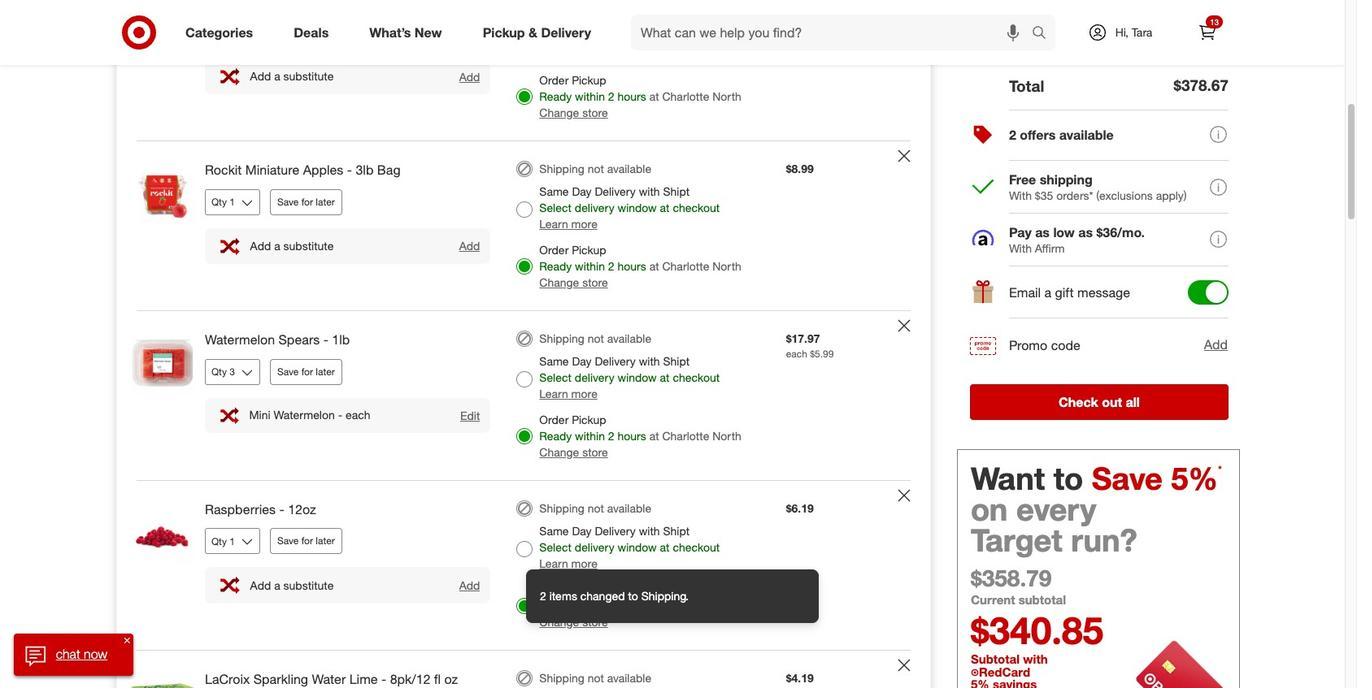 Task type: describe. For each thing, give the bounding box(es) containing it.
later left what's
[[321, 26, 340, 38]]

save for later left what's
[[282, 26, 340, 38]]

same for rockit miniature apples - 3lb bag
[[539, 184, 569, 198]]

day for raspberries - 12oz
[[572, 524, 592, 538]]

promo
[[1009, 337, 1048, 353]]

window for rockit miniature apples - 3lb bag
[[618, 201, 657, 215]]

categories link
[[172, 15, 273, 50]]

with for rockit miniature apples - 3lb bag
[[639, 184, 660, 198]]

add a substitute for miniature
[[250, 239, 334, 253]]

rockit miniature apples - 3lb bag image
[[130, 161, 195, 226]]

3 learn from the top
[[539, 557, 568, 571]]

deals link
[[280, 15, 349, 50]]

save for spears
[[277, 366, 299, 378]]

what's new
[[369, 24, 442, 40]]

2 offers available
[[1009, 127, 1114, 143]]

8pk/12
[[390, 671, 431, 688]]

a left the gift on the right top
[[1045, 285, 1052, 301]]

available for raspberries - 12oz
[[607, 501, 651, 515]]

oz
[[445, 671, 458, 688]]

within for raspberries - 12oz
[[575, 599, 605, 613]]

now
[[84, 647, 107, 663]]

$5.99
[[810, 348, 834, 360]]

message
[[1078, 285, 1130, 301]]

checkout inside same day delivery with shipt select delivery window at checkout
[[673, 31, 720, 45]]

change store button for rockit miniature apples - 3lb bag
[[539, 275, 608, 291]]

available inside button
[[1059, 127, 1114, 143]]

based
[[1022, 47, 1055, 61]]

bag
[[377, 162, 401, 178]]

13 link
[[1190, 15, 1226, 50]]

save for later button for -
[[270, 359, 342, 385]]

5%
[[1171, 460, 1218, 497]]

shipt for watermelon spears - 1lb
[[663, 354, 690, 368]]

learn for -
[[539, 217, 568, 231]]

pickup & delivery link
[[469, 15, 612, 50]]

edit button
[[459, 408, 481, 423]]

for left what's
[[306, 26, 318, 38]]

pickup for watermelon spears - 1lb
[[572, 413, 606, 427]]

pickup for rockit miniature apples - 3lb bag
[[572, 243, 606, 257]]

low
[[1053, 224, 1075, 240]]

what's new link
[[356, 15, 462, 50]]

0 horizontal spatial each
[[346, 408, 370, 422]]

apply)
[[1156, 188, 1187, 202]]

promo code
[[1009, 337, 1081, 353]]

1lb
[[332, 332, 350, 348]]

subtotal
[[971, 652, 1020, 667]]

what's
[[369, 24, 411, 40]]

a down deals link
[[274, 69, 280, 83]]

search button
[[1025, 15, 1064, 54]]

- down 1lb
[[338, 408, 342, 422]]

*
[[1218, 463, 1222, 475]]

✕ button
[[120, 634, 133, 647]]

change for rockit miniature apples - 3lb bag
[[539, 275, 579, 289]]

subtotal with
[[971, 652, 1051, 667]]

learn more button for -
[[539, 216, 598, 232]]

search
[[1025, 26, 1064, 42]]

✕
[[124, 636, 130, 646]]

raspberries - 12oz link
[[205, 501, 491, 519]]

1 vertical spatial watermelon
[[274, 408, 335, 422]]

affirm
[[1035, 241, 1065, 255]]

2 for rockit miniature apples - 3lb bag's change store button
[[608, 259, 614, 273]]

What can we help you find? suggestions appear below search field
[[631, 15, 1036, 50]]

based on
[[1022, 47, 1074, 61]]

2 inside button
[[1009, 127, 1016, 143]]

delivery for watermelon spears - 1lb
[[595, 354, 636, 368]]

raspberries
[[205, 501, 276, 518]]

pickup & delivery
[[483, 24, 591, 40]]

a down raspberries - 12oz
[[274, 579, 280, 593]]

available for rockit miniature apples - 3lb bag
[[607, 162, 651, 175]]

within for watermelon spears - 1lb
[[575, 429, 605, 443]]

day for rockit miniature apples - 3lb bag
[[572, 184, 592, 198]]

later for apples
[[316, 196, 335, 208]]

1 vertical spatial to
[[628, 590, 638, 603]]

not for raspberries - 12oz
[[588, 501, 604, 515]]

window for watermelon spears - 1lb
[[618, 371, 657, 384]]

change for raspberries - 12oz
[[539, 615, 579, 629]]

with inside pay as low as $36/mo. with affirm
[[1009, 241, 1032, 255]]

shipping not available for raspberries - 12oz
[[539, 501, 651, 515]]

$17.97 each $5.99
[[786, 332, 834, 360]]

window for raspberries - 12oz
[[618, 540, 657, 554]]

shipping for raspberries - 12oz
[[539, 501, 585, 515]]

2 for raspberries - 12oz change store button
[[608, 599, 614, 613]]

$358.79 current subtotal $340.85
[[971, 564, 1104, 654]]

- inside lacroix sparkling water lime - 8pk/12 fl oz
[[381, 671, 386, 688]]

delivery for watermelon spears - 1lb
[[575, 371, 615, 384]]

hi, tara
[[1115, 25, 1153, 39]]

all
[[1126, 394, 1140, 410]]

1 store from the top
[[582, 106, 608, 119]]

want to save 5% *
[[971, 460, 1222, 497]]

save for miniature
[[277, 196, 299, 208]]

$8.99
[[786, 162, 814, 175]]

1 hours from the top
[[618, 89, 646, 103]]

later for 12oz
[[316, 535, 335, 548]]

$35
[[1035, 188, 1053, 202]]

free shipping with $35 orders* (exclusions apply)
[[1009, 171, 1187, 202]]

run?
[[1071, 522, 1138, 559]]

chat now
[[56, 647, 107, 663]]

hours for raspberries - 12oz
[[618, 599, 646, 613]]

changed
[[580, 590, 625, 603]]

for for 12oz
[[301, 535, 313, 548]]

sparkling
[[253, 671, 308, 688]]

new
[[415, 24, 442, 40]]

estimated taxes
[[1009, 26, 1103, 42]]

$378.67
[[1174, 76, 1229, 95]]

select for raspberries - 12oz
[[539, 540, 572, 554]]

available for watermelon spears - 1lb
[[607, 332, 651, 345]]

check out all
[[1059, 394, 1140, 410]]

save for later button left what's
[[275, 19, 347, 45]]

mini
[[249, 408, 270, 422]]

shipping for watermelon spears - 1lb
[[539, 332, 585, 345]]

target
[[971, 522, 1063, 559]]

4 shipping not available from the top
[[539, 671, 651, 685]]

north for watermelon spears - 1lb
[[713, 429, 742, 443]]

charlotte for raspberries - 12oz
[[662, 599, 709, 613]]

- left 12oz
[[279, 501, 284, 518]]

1 north from the top
[[713, 89, 742, 103]]

gift
[[1055, 285, 1074, 301]]

shipt inside same day delivery with shipt select delivery window at checkout
[[663, 15, 690, 28]]

1 order from the top
[[539, 73, 569, 87]]

&
[[529, 24, 538, 40]]

delivery for raspberries - 12oz
[[575, 540, 615, 554]]

delivery for rockit miniature apples - 3lb bag
[[575, 201, 615, 215]]

for for apples
[[301, 196, 313, 208]]

email
[[1009, 285, 1041, 301]]

same for raspberries - 12oz
[[539, 524, 569, 538]]

hi,
[[1115, 25, 1129, 39]]

free
[[1009, 171, 1036, 188]]

every
[[1016, 491, 1096, 528]]

check out all button
[[970, 384, 1229, 420]]

want
[[971, 460, 1045, 497]]

lacroix sparkling water lime - 8pk/12 fl oz
[[205, 671, 458, 689]]

more for 1lb
[[571, 387, 598, 401]]

3lb
[[356, 162, 374, 178]]

not for watermelon spears - 1lb
[[588, 332, 604, 345]]

pickup for raspberries - 12oz
[[572, 583, 606, 597]]

orders*
[[1057, 188, 1093, 202]]

1 charlotte from the top
[[662, 89, 709, 103]]

rockit
[[205, 162, 242, 178]]

cart item ready to fulfill group containing watermelon spears - 1lb
[[117, 311, 930, 480]]

change for watermelon spears - 1lb
[[539, 445, 579, 459]]

on every target run?
[[971, 491, 1138, 559]]

store pickup radio for watermelon spears - 1lb
[[517, 428, 533, 445]]

with inside free shipping with $35 orders* (exclusions apply)
[[1009, 188, 1032, 202]]

learn more button for 1lb
[[539, 386, 598, 402]]

deals
[[294, 24, 329, 40]]

items
[[549, 590, 577, 603]]

shipping not available for rockit miniature apples - 3lb bag
[[539, 162, 651, 175]]

same inside same day delivery with shipt select delivery window at checkout
[[539, 15, 569, 28]]

chat
[[56, 647, 80, 663]]

save right categories link at the top
[[282, 26, 304, 38]]

2 for 4th change store button from the bottom
[[608, 89, 614, 103]]

out
[[1102, 394, 1122, 410]]

hours for rockit miniature apples - 3lb bag
[[618, 259, 646, 273]]

lacroix
[[205, 671, 250, 688]]

estimated
[[1009, 26, 1068, 42]]

save for later for -
[[277, 366, 335, 378]]

2 items changed to shipping.
[[540, 590, 689, 603]]

1 ready from the top
[[539, 89, 572, 103]]

$19.88
[[1190, 26, 1229, 42]]

delivery inside same day delivery with shipt select delivery window at checkout
[[575, 31, 615, 45]]

rockit miniature apples - 3lb bag
[[205, 162, 401, 178]]

with inside same day delivery with shipt select delivery window at checkout
[[639, 15, 660, 28]]

save up run?
[[1092, 460, 1163, 497]]

delivery for raspberries - 12oz
[[595, 524, 636, 538]]

delivery inside pickup & delivery link
[[541, 24, 591, 40]]

redcard
[[979, 665, 1030, 681]]

save for later for 12oz
[[277, 535, 335, 548]]

1 as from the left
[[1035, 224, 1050, 240]]

with for watermelon spears - 1lb
[[639, 354, 660, 368]]



Task type: vqa. For each thing, say whether or not it's contained in the screenshot.
3rd shipping not available from the top of the page
yes



Task type: locate. For each thing, give the bounding box(es) containing it.
2 add a substitute from the top
[[250, 239, 334, 253]]

2 delivery from the top
[[575, 201, 615, 215]]

current
[[971, 593, 1015, 608]]

2 window from the top
[[618, 201, 657, 215]]

edit
[[460, 409, 480, 423]]

with down pay
[[1009, 241, 1032, 255]]

2 vertical spatial learn
[[539, 557, 568, 571]]

save
[[282, 26, 304, 38], [277, 196, 299, 208], [277, 366, 299, 378], [1092, 460, 1163, 497], [277, 535, 299, 548]]

later down raspberries - 12oz link
[[316, 535, 335, 548]]

save for later button down spears on the left of page
[[270, 359, 342, 385]]

1 window from the top
[[618, 31, 657, 45]]

on
[[1058, 47, 1071, 61], [971, 491, 1008, 528]]

for for -
[[301, 366, 313, 378]]

1 learn from the top
[[539, 217, 568, 231]]

4 delivery from the top
[[575, 540, 615, 554]]

day inside same day delivery with shipt select delivery window at checkout
[[572, 15, 592, 28]]

2 charlotte from the top
[[662, 259, 709, 273]]

1 store pickup radio from the top
[[517, 428, 533, 445]]

2 for change store button associated with watermelon spears - 1lb
[[608, 429, 614, 443]]

4 select from the top
[[539, 540, 572, 554]]

cart item ready to fulfill group containing rockit miniature apples - 3lb bag
[[117, 141, 930, 310]]

pay as low as $36/mo. with affirm
[[1009, 224, 1145, 255]]

mini watermelon - each
[[249, 408, 370, 422]]

1 vertical spatial learn more button
[[539, 386, 598, 402]]

2 with from the top
[[1009, 241, 1032, 255]]

cart item ready to fulfill group containing lacroix sparkling water lime - 8pk/12 fl oz
[[117, 651, 930, 689]]

substitute for 12oz
[[283, 579, 334, 593]]

ready for rockit miniature apples - 3lb bag
[[539, 259, 572, 273]]

3 shipping not available from the top
[[539, 501, 651, 515]]

order pickup ready within 2 hours at charlotte north change store for watermelon spears - 1lb
[[539, 413, 742, 459]]

3 change from the top
[[539, 445, 579, 459]]

watermelon spears - 1lb image
[[130, 331, 195, 396]]

1 horizontal spatial as
[[1079, 224, 1093, 240]]

2 as from the left
[[1079, 224, 1093, 240]]

save down watermelon spears - 1lb
[[277, 366, 299, 378]]

with for raspberries - 12oz
[[639, 524, 660, 538]]

more for -
[[571, 217, 598, 231]]

2 not from the top
[[588, 332, 604, 345]]

for down 12oz
[[301, 535, 313, 548]]

1 vertical spatial substitute
[[283, 239, 334, 253]]

$6.19
[[786, 501, 814, 515]]

2 change from the top
[[539, 275, 579, 289]]

2 substitute from the top
[[283, 239, 334, 253]]

4 charlotte from the top
[[662, 599, 709, 613]]

watermelon spears - 1lb link
[[205, 331, 491, 349]]

2 north from the top
[[713, 259, 742, 273]]

shipt
[[663, 15, 690, 28], [663, 184, 690, 198], [663, 354, 690, 368], [663, 524, 690, 538]]

1 vertical spatial add a substitute
[[250, 239, 334, 253]]

1 change store button from the top
[[539, 105, 608, 121]]

1 order pickup ready within 2 hours at charlotte north change store from the top
[[539, 73, 742, 119]]

2 vertical spatial same day delivery with shipt select delivery window at checkout learn more
[[539, 524, 720, 571]]

3 change store button from the top
[[539, 445, 608, 461]]

3 order pickup ready within 2 hours at charlotte north change store from the top
[[539, 413, 742, 459]]

2 vertical spatial substitute
[[283, 579, 334, 593]]

add a substitute for -
[[250, 579, 334, 593]]

0 horizontal spatial to
[[628, 590, 638, 603]]

substitute down 12oz
[[283, 579, 334, 593]]

$4.19
[[786, 671, 814, 685]]

each
[[786, 348, 807, 360], [346, 408, 370, 422]]

not
[[588, 162, 604, 175], [588, 332, 604, 345], [588, 501, 604, 515], [588, 671, 604, 685]]

save down 'rockit miniature apples - 3lb bag'
[[277, 196, 299, 208]]

0 vertical spatial on
[[1058, 47, 1071, 61]]

a
[[274, 69, 280, 83], [274, 239, 280, 253], [1045, 285, 1052, 301], [274, 579, 280, 593]]

4 day from the top
[[572, 524, 592, 538]]

2 within from the top
[[575, 259, 605, 273]]

1 not from the top
[[588, 162, 604, 175]]

2 hours from the top
[[618, 259, 646, 273]]

2 offers available button
[[970, 110, 1229, 162]]

order pickup ready within 2 hours at charlotte north change store for raspberries - 12oz
[[539, 583, 742, 629]]

checkout for rockit miniature apples - 3lb bag
[[673, 201, 720, 215]]

1 vertical spatial on
[[971, 491, 1008, 528]]

3 order from the top
[[539, 413, 569, 427]]

later for -
[[316, 366, 335, 378]]

to right want
[[1054, 460, 1083, 497]]

day for watermelon spears - 1lb
[[572, 354, 592, 368]]

store pickup radio for same day delivery with shipt select delivery window at checkout
[[517, 88, 533, 105]]

1 vertical spatial with
[[1009, 241, 1032, 255]]

watermelon spears - 1lb
[[205, 332, 350, 348]]

save down 12oz
[[277, 535, 299, 548]]

0 vertical spatial same day delivery with shipt select delivery window at checkout learn more
[[539, 184, 720, 231]]

total
[[1009, 76, 1044, 95]]

rockit miniature apples - 3lb bag link
[[205, 161, 491, 179]]

4 same from the top
[[539, 524, 569, 538]]

subtotal
[[1019, 593, 1066, 608]]

checkout for watermelon spears - 1lb
[[673, 371, 720, 384]]

as right low on the top right of page
[[1079, 224, 1093, 240]]

chat now dialog
[[13, 634, 133, 677]]

select for rockit miniature apples - 3lb bag
[[539, 201, 572, 215]]

store for raspberries - 12oz
[[582, 615, 608, 629]]

3 learn more button from the top
[[539, 556, 598, 572]]

raspberries - 12oz
[[205, 501, 316, 518]]

1 change from the top
[[539, 106, 579, 119]]

4 store from the top
[[582, 615, 608, 629]]

0 horizontal spatial on
[[971, 491, 1008, 528]]

2 store from the top
[[582, 275, 608, 289]]

learn
[[539, 217, 568, 231], [539, 387, 568, 401], [539, 557, 568, 571]]

add a substitute down 12oz
[[250, 579, 334, 593]]

store pickup radio for same day delivery with shipt select delivery window at checkout learn more
[[517, 258, 533, 275]]

learn for 1lb
[[539, 387, 568, 401]]

3 within from the top
[[575, 429, 605, 443]]

3 window from the top
[[618, 371, 657, 384]]

later down 1lb
[[316, 366, 335, 378]]

shipt for rockit miniature apples - 3lb bag
[[663, 184, 690, 198]]

2 same from the top
[[539, 184, 569, 198]]

each down watermelon spears - 1lb link on the left
[[346, 408, 370, 422]]

order pickup ready within 2 hours at charlotte north change store for rockit miniature apples - 3lb bag
[[539, 243, 742, 289]]

charlotte
[[662, 89, 709, 103], [662, 259, 709, 273], [662, 429, 709, 443], [662, 599, 709, 613]]

1 checkout from the top
[[673, 31, 720, 45]]

0 vertical spatial watermelon
[[205, 332, 275, 348]]

order for watermelon spears - 1lb
[[539, 413, 569, 427]]

at inside same day delivery with shipt select delivery window at checkout
[[660, 31, 670, 45]]

add a substitute
[[250, 69, 334, 83], [250, 239, 334, 253], [250, 579, 334, 593]]

delivery for rockit miniature apples - 3lb bag
[[595, 184, 636, 198]]

1 within from the top
[[575, 89, 605, 103]]

store for rockit miniature apples - 3lb bag
[[582, 275, 608, 289]]

3 add a substitute from the top
[[250, 579, 334, 593]]

0 vertical spatial with
[[1009, 188, 1032, 202]]

0 vertical spatial store pickup radio
[[517, 88, 533, 105]]

ready for raspberries - 12oz
[[539, 599, 572, 613]]

chat now button
[[13, 634, 133, 677]]

shipt for raspberries - 12oz
[[663, 524, 690, 538]]

1 vertical spatial same day delivery with shipt select delivery window at checkout learn more
[[539, 354, 720, 401]]

4 within from the top
[[575, 599, 605, 613]]

change store button for watermelon spears - 1lb
[[539, 445, 608, 461]]

4 not from the top
[[588, 671, 604, 685]]

3 day from the top
[[572, 354, 592, 368]]

2 same day delivery with shipt select delivery window at checkout learn more from the top
[[539, 354, 720, 401]]

3 substitute from the top
[[283, 579, 334, 593]]

charlotte for rockit miniature apples - 3lb bag
[[662, 259, 709, 273]]

-
[[347, 162, 352, 178], [323, 332, 328, 348], [338, 408, 342, 422], [279, 501, 284, 518], [381, 671, 386, 688]]

None radio
[[517, 0, 533, 7], [517, 161, 533, 177], [517, 201, 533, 218], [517, 541, 533, 558], [517, 0, 533, 7], [517, 161, 533, 177], [517, 201, 533, 218], [517, 541, 533, 558]]

1 same day delivery with shipt select delivery window at checkout learn more from the top
[[539, 184, 720, 231]]

4 order pickup ready within 2 hours at charlotte north change store from the top
[[539, 583, 742, 629]]

checkout
[[673, 31, 720, 45], [673, 201, 720, 215], [673, 371, 720, 384], [673, 540, 720, 554]]

$358.79
[[971, 564, 1052, 593]]

lacroix sparkling water lime - 8pk/12 fl oz link
[[205, 671, 491, 689]]

save for later button down 'rockit miniature apples - 3lb bag'
[[270, 189, 342, 215]]

1 horizontal spatial to
[[1054, 460, 1083, 497]]

4 window from the top
[[618, 540, 657, 554]]

1 vertical spatial store pickup radio
[[517, 598, 533, 614]]

window
[[618, 31, 657, 45], [618, 201, 657, 215], [618, 371, 657, 384], [618, 540, 657, 554]]

north
[[713, 89, 742, 103], [713, 259, 742, 273], [713, 429, 742, 443], [713, 599, 742, 613]]

with down free
[[1009, 188, 1032, 202]]

store pickup radio for raspberries - 12oz
[[517, 598, 533, 614]]

select for watermelon spears - 1lb
[[539, 371, 572, 384]]

water
[[312, 671, 346, 688]]

spears
[[279, 332, 320, 348]]

save for later button for apples
[[270, 189, 342, 215]]

- left 1lb
[[323, 332, 328, 348]]

save for later button for 12oz
[[270, 529, 342, 555]]

at
[[660, 31, 670, 45], [650, 89, 659, 103], [660, 201, 670, 215], [650, 259, 659, 273], [660, 371, 670, 384], [650, 429, 659, 443], [660, 540, 670, 554], [650, 599, 659, 613]]

2 change store button from the top
[[539, 275, 608, 291]]

lime
[[349, 671, 378, 688]]

shipping
[[1022, 4, 1067, 18], [539, 162, 585, 175], [539, 332, 585, 345], [539, 501, 585, 515], [539, 671, 585, 685]]

save for later down 'rockit miniature apples - 3lb bag'
[[277, 196, 335, 208]]

shipping not available
[[539, 162, 651, 175], [539, 332, 651, 345], [539, 501, 651, 515], [539, 671, 651, 685]]

to right changed
[[628, 590, 638, 603]]

1 cart item ready to fulfill group from the top
[[117, 0, 930, 141]]

0 vertical spatial substitute
[[283, 69, 334, 83]]

strawberries - 1lb image
[[130, 0, 195, 56]]

2 store pickup radio from the top
[[517, 258, 533, 275]]

3 select from the top
[[539, 371, 572, 384]]

same for watermelon spears - 1lb
[[539, 354, 569, 368]]

shipping for rockit miniature apples - 3lb bag
[[539, 162, 585, 175]]

$17.97
[[786, 332, 820, 345]]

checkout for raspberries - 12oz
[[673, 540, 720, 554]]

3 ready from the top
[[539, 429, 572, 443]]

same
[[539, 15, 569, 28], [539, 184, 569, 198], [539, 354, 569, 368], [539, 524, 569, 538]]

1 add a substitute from the top
[[250, 69, 334, 83]]

2 checkout from the top
[[673, 201, 720, 215]]

4 north from the top
[[713, 599, 742, 613]]

3 not from the top
[[588, 501, 604, 515]]

delivery
[[595, 15, 636, 28], [541, 24, 591, 40], [595, 184, 636, 198], [595, 354, 636, 368], [595, 524, 636, 538]]

a down miniature
[[274, 239, 280, 253]]

watermelon
[[205, 332, 275, 348], [274, 408, 335, 422]]

ready for watermelon spears - 1lb
[[539, 429, 572, 443]]

2
[[608, 89, 614, 103], [1009, 127, 1016, 143], [608, 259, 614, 273], [608, 429, 614, 443], [540, 590, 546, 603], [608, 599, 614, 613]]

same day delivery with shipt select delivery window at checkout
[[539, 15, 720, 45]]

0 vertical spatial add a substitute
[[250, 69, 334, 83]]

shipping not available for watermelon spears - 1lb
[[539, 332, 651, 345]]

3 more from the top
[[571, 557, 598, 571]]

2 store pickup radio from the top
[[517, 598, 533, 614]]

2 vertical spatial more
[[571, 557, 598, 571]]

2 select from the top
[[539, 201, 572, 215]]

raspberries - 12oz image
[[130, 501, 195, 566]]

12oz
[[288, 501, 316, 518]]

0 vertical spatial more
[[571, 217, 598, 231]]

- left 3lb
[[347, 162, 352, 178]]

2 shipping not available from the top
[[539, 332, 651, 345]]

Store pickup radio
[[517, 88, 533, 105], [517, 258, 533, 275]]

3 same from the top
[[539, 354, 569, 368]]

2 learn from the top
[[539, 387, 568, 401]]

charlotte for watermelon spears - 1lb
[[662, 429, 709, 443]]

each down '$17.97'
[[786, 348, 807, 360]]

1 delivery from the top
[[575, 31, 615, 45]]

5 cart item ready to fulfill group from the top
[[117, 651, 930, 689]]

0 vertical spatial store pickup radio
[[517, 428, 533, 445]]

delivery inside same day delivery with shipt select delivery window at checkout
[[595, 15, 636, 28]]

1 horizontal spatial on
[[1058, 47, 1071, 61]]

1 vertical spatial more
[[571, 387, 598, 401]]

north for rockit miniature apples - 3lb bag
[[713, 259, 742, 273]]

0 vertical spatial to
[[1054, 460, 1083, 497]]

1 more from the top
[[571, 217, 598, 231]]

$36/mo.
[[1097, 224, 1145, 240]]

4 change from the top
[[539, 615, 579, 629]]

not for rockit miniature apples - 3lb bag
[[588, 162, 604, 175]]

north for raspberries - 12oz
[[713, 599, 742, 613]]

shipping
[[1040, 171, 1093, 188]]

1 vertical spatial each
[[346, 408, 370, 422]]

window inside same day delivery with shipt select delivery window at checkout
[[618, 31, 657, 45]]

same day delivery with shipt select delivery window at checkout learn more for 1lb
[[539, 354, 720, 401]]

1 vertical spatial store pickup radio
[[517, 258, 533, 275]]

as up affirm on the right top of page
[[1035, 224, 1050, 240]]

$340.85
[[971, 608, 1104, 654]]

save for -
[[277, 535, 299, 548]]

change store button for raspberries - 12oz
[[539, 614, 608, 631]]

3 north from the top
[[713, 429, 742, 443]]

(exclusions
[[1097, 188, 1153, 202]]

on down estimated taxes
[[1058, 47, 1071, 61]]

0 vertical spatial each
[[786, 348, 807, 360]]

cart item ready to fulfill group containing raspberries - 12oz
[[117, 481, 930, 650]]

with
[[1009, 188, 1032, 202], [1009, 241, 1032, 255]]

1 substitute from the top
[[283, 69, 334, 83]]

taxes
[[1071, 26, 1103, 42]]

shipping.
[[641, 590, 689, 603]]

later down apples
[[316, 196, 335, 208]]

0 vertical spatial learn
[[539, 217, 568, 231]]

fl
[[434, 671, 441, 688]]

watermelon left spears on the left of page
[[205, 332, 275, 348]]

cart item ready to fulfill group containing same day delivery with shipt
[[117, 0, 930, 141]]

Store pickup radio
[[517, 428, 533, 445], [517, 598, 533, 614]]

check
[[1059, 394, 1098, 410]]

13
[[1210, 17, 1219, 27]]

as
[[1035, 224, 1050, 240], [1079, 224, 1093, 240]]

2 day from the top
[[572, 184, 592, 198]]

substitute down 'rockit miniature apples - 3lb bag'
[[283, 239, 334, 253]]

store for watermelon spears - 1lb
[[582, 445, 608, 459]]

within for rockit miniature apples - 3lb bag
[[575, 259, 605, 273]]

1 day from the top
[[572, 15, 592, 28]]

1 learn more button from the top
[[539, 216, 598, 232]]

substitute for apples
[[283, 239, 334, 253]]

miniature
[[245, 162, 299, 178]]

2 more from the top
[[571, 387, 598, 401]]

3 store from the top
[[582, 445, 608, 459]]

on inside on every target run?
[[971, 491, 1008, 528]]

0 vertical spatial learn more button
[[539, 216, 598, 232]]

3 delivery from the top
[[575, 371, 615, 384]]

- right lime
[[381, 671, 386, 688]]

for down spears on the left of page
[[301, 366, 313, 378]]

code
[[1051, 337, 1081, 353]]

add a substitute down deals
[[250, 69, 334, 83]]

order for raspberries - 12oz
[[539, 583, 569, 597]]

4 hours from the top
[[618, 599, 646, 613]]

save for later down 12oz
[[277, 535, 335, 548]]

3 same day delivery with shipt select delivery window at checkout learn more from the top
[[539, 524, 720, 571]]

for down 'rockit miniature apples - 3lb bag'
[[301, 196, 313, 208]]

save for later down spears on the left of page
[[277, 366, 335, 378]]

affirm image
[[970, 227, 996, 253], [972, 230, 994, 246]]

save for later for apples
[[277, 196, 335, 208]]

4 change store button from the top
[[539, 614, 608, 631]]

4 order from the top
[[539, 583, 569, 597]]

with
[[639, 15, 660, 28], [639, 184, 660, 198], [639, 354, 660, 368], [639, 524, 660, 538], [1023, 652, 1048, 667]]

1 shipping not available from the top
[[539, 162, 651, 175]]

cart item ready to fulfill group
[[117, 0, 930, 141], [117, 141, 930, 310], [117, 311, 930, 480], [117, 481, 930, 650], [117, 651, 930, 689]]

3 checkout from the top
[[673, 371, 720, 384]]

watermelon right mini
[[274, 408, 335, 422]]

4 shipt from the top
[[663, 524, 690, 538]]

categories
[[185, 24, 253, 40]]

on left the every
[[971, 491, 1008, 528]]

substitute down deals link
[[283, 69, 334, 83]]

4 checkout from the top
[[673, 540, 720, 554]]

hours for watermelon spears - 1lb
[[618, 429, 646, 443]]

3 charlotte from the top
[[662, 429, 709, 443]]

0 horizontal spatial as
[[1035, 224, 1050, 240]]

2 learn more button from the top
[[539, 386, 598, 402]]

add a substitute down 'rockit miniature apples - 3lb bag'
[[250, 239, 334, 253]]

order for rockit miniature apples - 3lb bag
[[539, 243, 569, 257]]

1 horizontal spatial each
[[786, 348, 807, 360]]

3 shipt from the top
[[663, 354, 690, 368]]

select inside same day delivery with shipt select delivery window at checkout
[[539, 31, 572, 45]]

each inside $17.97 each $5.99
[[786, 348, 807, 360]]

1 vertical spatial learn
[[539, 387, 568, 401]]

1 shipt from the top
[[663, 15, 690, 28]]

1 store pickup radio from the top
[[517, 88, 533, 105]]

more
[[571, 217, 598, 231], [571, 387, 598, 401], [571, 557, 598, 571]]

2 cart item ready to fulfill group from the top
[[117, 141, 930, 310]]

None radio
[[517, 32, 533, 48], [517, 331, 533, 347], [517, 371, 533, 388], [517, 501, 533, 517], [517, 671, 533, 687], [517, 32, 533, 48], [517, 331, 533, 347], [517, 371, 533, 388], [517, 501, 533, 517], [517, 671, 533, 687]]

3 hours from the top
[[618, 429, 646, 443]]

save for later button down 12oz
[[270, 529, 342, 555]]

delivery
[[575, 31, 615, 45], [575, 201, 615, 215], [575, 371, 615, 384], [575, 540, 615, 554]]

2 shipt from the top
[[663, 184, 690, 198]]

same day delivery with shipt select delivery window at checkout learn more for -
[[539, 184, 720, 231]]

add button
[[458, 69, 481, 84], [458, 239, 481, 254], [1203, 335, 1229, 355], [458, 578, 481, 594]]

order
[[539, 73, 569, 87], [539, 243, 569, 257], [539, 413, 569, 427], [539, 583, 569, 597]]

4 ready from the top
[[539, 599, 572, 613]]

3 cart item ready to fulfill group from the top
[[117, 311, 930, 480]]

2 vertical spatial add a substitute
[[250, 579, 334, 593]]

2 ready from the top
[[539, 259, 572, 273]]

2 vertical spatial learn more button
[[539, 556, 598, 572]]



